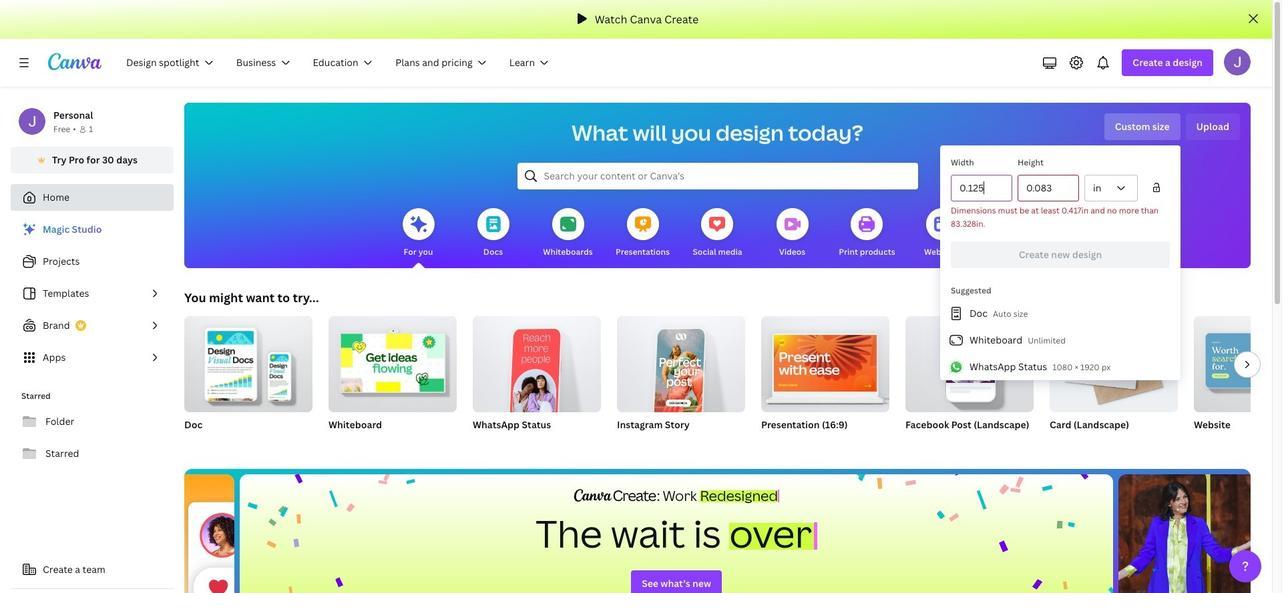 Task type: describe. For each thing, give the bounding box(es) containing it.
top level navigation element
[[118, 49, 564, 76]]

Units: in button
[[1085, 175, 1138, 202]]

jacob simon image
[[1225, 49, 1251, 75]]

0 horizontal spatial list
[[11, 216, 174, 371]]

Search search field
[[544, 164, 892, 189]]



Task type: vqa. For each thing, say whether or not it's contained in the screenshot.
left list
yes



Task type: locate. For each thing, give the bounding box(es) containing it.
None search field
[[517, 163, 918, 190]]

1 horizontal spatial list
[[941, 301, 1181, 381]]

group
[[184, 317, 313, 449], [329, 317, 457, 449], [329, 317, 457, 413], [473, 317, 601, 449], [473, 317, 601, 421], [617, 317, 746, 449], [617, 317, 746, 421], [762, 317, 890, 449], [762, 317, 890, 413], [906, 317, 1034, 449], [906, 317, 1034, 413], [1050, 317, 1179, 449], [1050, 317, 1179, 413], [1195, 317, 1283, 449], [1195, 317, 1283, 413]]

list
[[11, 216, 174, 371], [941, 301, 1181, 381]]

alert
[[951, 204, 1171, 231]]

None number field
[[960, 176, 1004, 201], [1027, 176, 1071, 201], [960, 176, 1004, 201], [1027, 176, 1071, 201]]



